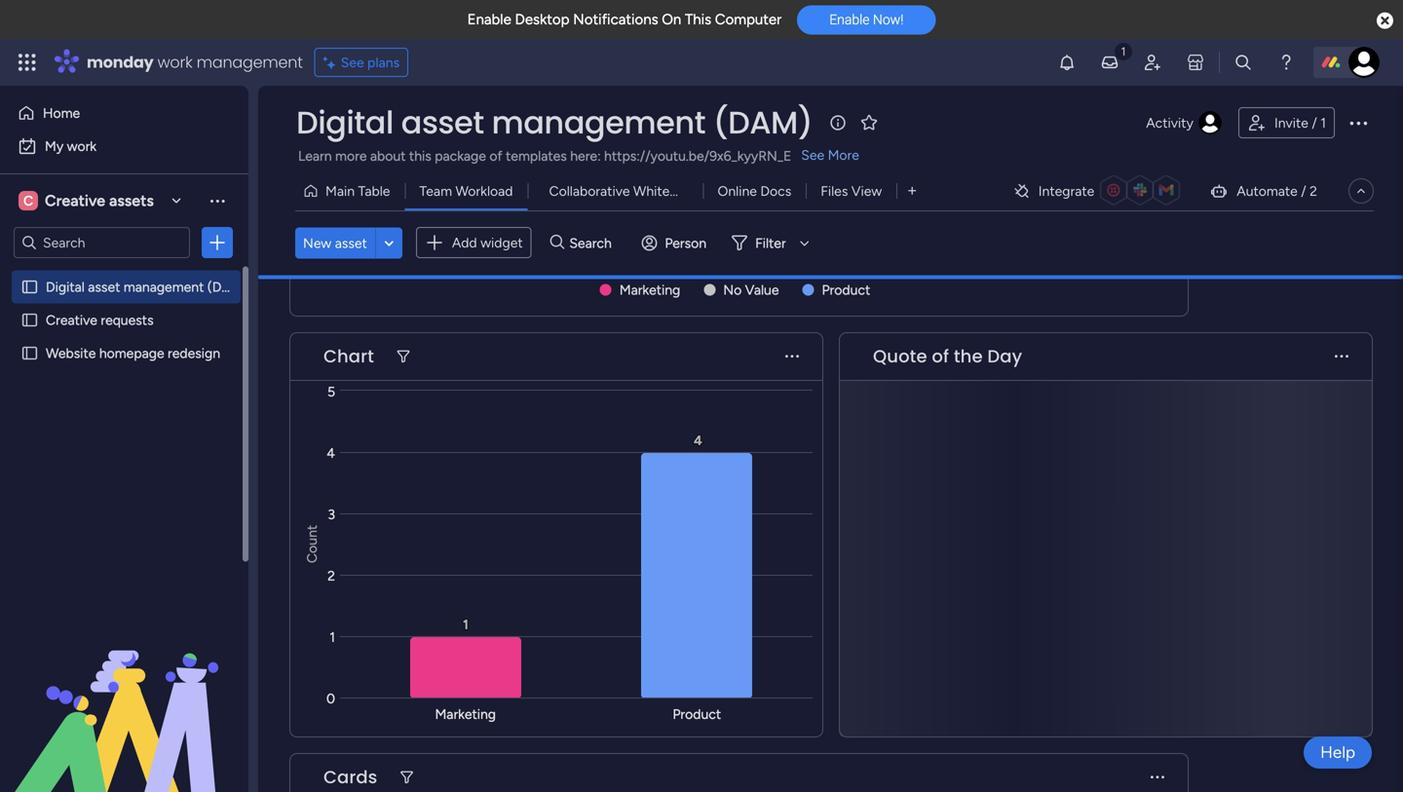 Task type: describe. For each thing, give the bounding box(es) containing it.
invite / 1 button
[[1238, 107, 1335, 138]]

public board image for website homepage redesign
[[20, 344, 39, 362]]

the
[[954, 344, 983, 369]]

add widget
[[452, 234, 523, 251]]

add widget button
[[416, 227, 532, 258]]

website
[[46, 345, 96, 362]]

home option
[[12, 97, 237, 129]]

public board image
[[20, 278, 39, 296]]

package
[[435, 148, 486, 164]]

docs
[[760, 183, 791, 199]]

on
[[662, 11, 681, 28]]

Search field
[[564, 229, 623, 257]]

Quote of the Day field
[[868, 344, 1027, 369]]

website homepage redesign
[[46, 345, 220, 362]]

online docs button
[[703, 175, 806, 207]]

team workload button
[[405, 175, 528, 207]]

this
[[409, 148, 431, 164]]

desktop
[[515, 11, 570, 28]]

1 vertical spatial management
[[492, 101, 705, 144]]

online
[[718, 183, 757, 199]]

learn more about this package of templates here: https://youtu.be/9x6_kyyrn_e see more
[[298, 147, 859, 164]]

workspace selection element
[[19, 189, 157, 212]]

public board image for creative requests
[[20, 311, 39, 329]]

now!
[[873, 11, 904, 28]]

collapse board header image
[[1353, 183, 1369, 199]]

enable desktop notifications on this computer
[[467, 11, 782, 28]]

no value
[[723, 282, 779, 298]]

invite
[[1274, 114, 1309, 131]]

here:
[[570, 148, 601, 164]]

cards
[[324, 765, 377, 790]]

v2 search image
[[550, 232, 564, 254]]

see plans button
[[314, 48, 408, 77]]

automate / 2
[[1237, 183, 1317, 199]]

my work option
[[12, 131, 237, 162]]

of inside "field"
[[932, 344, 949, 369]]

see plans
[[341, 54, 400, 71]]

angle down image
[[384, 236, 394, 250]]

home link
[[12, 97, 237, 129]]

options image
[[1347, 111, 1370, 134]]

0 horizontal spatial digital
[[46, 279, 85, 295]]

integrate button
[[1005, 171, 1194, 211]]

Cards field
[[319, 765, 382, 790]]

help
[[1320, 742, 1355, 762]]

1
[[1321, 114, 1326, 131]]

work for my
[[67, 138, 97, 154]]

invite / 1
[[1274, 114, 1326, 131]]

day
[[987, 344, 1022, 369]]

plans
[[367, 54, 400, 71]]

activity button
[[1138, 107, 1231, 138]]

main table button
[[295, 175, 405, 207]]

main
[[325, 183, 355, 199]]

filter button
[[724, 227, 816, 258]]

creative requests
[[46, 312, 154, 328]]

widget
[[480, 234, 523, 251]]

chart
[[324, 344, 374, 369]]

new asset
[[303, 235, 367, 251]]

asset inside 'list box'
[[88, 279, 120, 295]]

my
[[45, 138, 64, 154]]

add
[[452, 234, 477, 251]]

this
[[685, 11, 711, 28]]

see inside the learn more about this package of templates here: https://youtu.be/9x6_kyyrn_e see more
[[801, 147, 824, 163]]

list box containing digital asset management (dam)
[[0, 267, 248, 633]]

new
[[303, 235, 332, 251]]

invite members image
[[1143, 53, 1162, 72]]

homepage
[[99, 345, 164, 362]]

2
[[1310, 183, 1317, 199]]

Digital asset management (DAM) field
[[291, 101, 818, 144]]

creative for creative assets
[[45, 191, 105, 210]]

enable now! button
[[797, 5, 936, 34]]

add to favorites image
[[859, 113, 879, 132]]

show board description image
[[826, 113, 850, 133]]

requests
[[101, 312, 154, 328]]

product
[[822, 282, 870, 298]]

notifications image
[[1057, 53, 1077, 72]]

0 horizontal spatial digital asset management (dam)
[[46, 279, 247, 295]]

https://youtu.be/9x6_kyyrn_e
[[604, 148, 791, 164]]

enable now!
[[829, 11, 904, 28]]

more dots image for cards
[[1151, 771, 1164, 785]]

workspace options image
[[208, 191, 227, 210]]

2 horizontal spatial asset
[[401, 101, 484, 144]]

main table
[[325, 183, 390, 199]]

person
[[665, 235, 707, 251]]



Task type: locate. For each thing, give the bounding box(es) containing it.
computer
[[715, 11, 782, 28]]

team
[[419, 183, 452, 199]]

integrate
[[1038, 183, 1094, 199]]

team workload
[[419, 183, 513, 199]]

search everything image
[[1234, 53, 1253, 72]]

of
[[489, 148, 502, 164], [932, 344, 949, 369]]

creative for creative requests
[[46, 312, 97, 328]]

asset up package
[[401, 101, 484, 144]]

creative assets
[[45, 191, 154, 210]]

my work link
[[12, 131, 237, 162]]

quote of the day
[[873, 344, 1022, 369]]

2 public board image from the top
[[20, 344, 39, 362]]

0 vertical spatial (dam)
[[713, 101, 813, 144]]

notifications
[[573, 11, 658, 28]]

c
[[23, 192, 33, 209]]

creative inside 'list box'
[[46, 312, 97, 328]]

options image
[[208, 233, 227, 252]]

collaborative whiteboard button
[[528, 175, 705, 207]]

1 vertical spatial work
[[67, 138, 97, 154]]

automate
[[1237, 183, 1298, 199]]

table
[[358, 183, 390, 199]]

enable inside 'button'
[[829, 11, 870, 28]]

more dots image for chart
[[785, 350, 799, 364]]

john smith image
[[1349, 47, 1380, 78]]

help image
[[1276, 53, 1296, 72]]

1 vertical spatial creative
[[46, 312, 97, 328]]

of right package
[[489, 148, 502, 164]]

filter
[[755, 235, 786, 251]]

0 vertical spatial creative
[[45, 191, 105, 210]]

0 vertical spatial work
[[157, 51, 192, 73]]

1 public board image from the top
[[20, 311, 39, 329]]

select product image
[[18, 53, 37, 72]]

Chart field
[[319, 344, 379, 369]]

1 horizontal spatial digital
[[296, 101, 393, 144]]

see
[[341, 54, 364, 71], [801, 147, 824, 163]]

workspace image
[[19, 190, 38, 211]]

public board image
[[20, 311, 39, 329], [20, 344, 39, 362]]

collaborative whiteboard
[[549, 183, 705, 199]]

1 horizontal spatial enable
[[829, 11, 870, 28]]

0 vertical spatial digital asset management (dam)
[[296, 101, 813, 144]]

1 vertical spatial digital
[[46, 279, 85, 295]]

1 image
[[1115, 40, 1132, 62]]

1 vertical spatial see
[[801, 147, 824, 163]]

2 vertical spatial asset
[[88, 279, 120, 295]]

1 vertical spatial digital asset management (dam)
[[46, 279, 247, 295]]

lottie animation element
[[0, 595, 248, 792]]

/ inside button
[[1312, 114, 1317, 131]]

whiteboard
[[633, 183, 705, 199]]

(dam) inside 'list box'
[[207, 279, 247, 295]]

list box
[[0, 267, 248, 633]]

files view button
[[806, 175, 897, 207]]

1 horizontal spatial digital asset management (dam)
[[296, 101, 813, 144]]

see more link
[[799, 145, 861, 165]]

1 horizontal spatial see
[[801, 147, 824, 163]]

/ for 1
[[1312, 114, 1317, 131]]

1 vertical spatial asset
[[335, 235, 367, 251]]

arrow down image
[[793, 231, 816, 255]]

1 horizontal spatial of
[[932, 344, 949, 369]]

see left more
[[801, 147, 824, 163]]

0 vertical spatial management
[[197, 51, 303, 73]]

work for monday
[[157, 51, 192, 73]]

1 horizontal spatial work
[[157, 51, 192, 73]]

more
[[828, 147, 859, 163]]

(dam)
[[713, 101, 813, 144], [207, 279, 247, 295]]

of left the
[[932, 344, 949, 369]]

1 vertical spatial public board image
[[20, 344, 39, 362]]

0 horizontal spatial see
[[341, 54, 364, 71]]

1 horizontal spatial /
[[1312, 114, 1317, 131]]

workload
[[455, 183, 513, 199]]

digital asset management (dam) up requests
[[46, 279, 247, 295]]

asset inside button
[[335, 235, 367, 251]]

add view image
[[908, 184, 916, 198]]

update feed image
[[1100, 53, 1120, 72]]

2 enable from the left
[[829, 11, 870, 28]]

view
[[851, 183, 882, 199]]

/ left 2
[[1301, 183, 1306, 199]]

1 horizontal spatial (dam)
[[713, 101, 813, 144]]

enable for enable now!
[[829, 11, 870, 28]]

value
[[745, 282, 779, 298]]

asset up creative requests on the left of page
[[88, 279, 120, 295]]

(dam) down options image
[[207, 279, 247, 295]]

my work
[[45, 138, 97, 154]]

no
[[723, 282, 742, 298]]

1 horizontal spatial asset
[[335, 235, 367, 251]]

enable for enable desktop notifications on this computer
[[467, 11, 511, 28]]

monday
[[87, 51, 154, 73]]

/ left 1
[[1312, 114, 1317, 131]]

Search in workspace field
[[41, 231, 163, 254]]

enable
[[467, 11, 511, 28], [829, 11, 870, 28]]

enable left now!
[[829, 11, 870, 28]]

1 horizontal spatial more dots image
[[1151, 771, 1164, 785]]

public board image left the website at the left top of the page
[[20, 344, 39, 362]]

new asset button
[[295, 227, 375, 258]]

redesign
[[168, 345, 220, 362]]

see inside button
[[341, 54, 364, 71]]

0 horizontal spatial (dam)
[[207, 279, 247, 295]]

0 horizontal spatial of
[[489, 148, 502, 164]]

/ for 2
[[1301, 183, 1306, 199]]

person button
[[634, 227, 718, 258]]

digital
[[296, 101, 393, 144], [46, 279, 85, 295]]

0 vertical spatial of
[[489, 148, 502, 164]]

0 horizontal spatial enable
[[467, 11, 511, 28]]

digital asset management (dam)
[[296, 101, 813, 144], [46, 279, 247, 295]]

dapulse close image
[[1377, 11, 1393, 31]]

files view
[[821, 183, 882, 199]]

1 vertical spatial (dam)
[[207, 279, 247, 295]]

digital right public board icon
[[46, 279, 85, 295]]

of inside the learn more about this package of templates here: https://youtu.be/9x6_kyyrn_e see more
[[489, 148, 502, 164]]

activity
[[1146, 114, 1194, 131]]

0 vertical spatial asset
[[401, 101, 484, 144]]

digital up "more"
[[296, 101, 393, 144]]

home
[[43, 105, 80, 121]]

monday marketplace image
[[1186, 53, 1205, 72]]

0 horizontal spatial work
[[67, 138, 97, 154]]

management
[[197, 51, 303, 73], [492, 101, 705, 144], [124, 279, 204, 295]]

work inside 'option'
[[67, 138, 97, 154]]

enable left desktop
[[467, 11, 511, 28]]

more dots image
[[785, 350, 799, 364], [1335, 350, 1349, 364], [1151, 771, 1164, 785]]

0 horizontal spatial asset
[[88, 279, 120, 295]]

/
[[1312, 114, 1317, 131], [1301, 183, 1306, 199]]

0 vertical spatial see
[[341, 54, 364, 71]]

monday work management
[[87, 51, 303, 73]]

assets
[[109, 191, 154, 210]]

0 horizontal spatial more dots image
[[785, 350, 799, 364]]

public board image down public board icon
[[20, 311, 39, 329]]

files
[[821, 183, 848, 199]]

(dam) up online docs button
[[713, 101, 813, 144]]

0 vertical spatial digital
[[296, 101, 393, 144]]

lottie animation image
[[0, 595, 248, 792]]

online docs
[[718, 183, 791, 199]]

option
[[0, 269, 248, 273]]

creative
[[45, 191, 105, 210], [46, 312, 97, 328]]

0 vertical spatial public board image
[[20, 311, 39, 329]]

help button
[[1304, 737, 1372, 769]]

0 vertical spatial /
[[1312, 114, 1317, 131]]

1 enable from the left
[[467, 11, 511, 28]]

about
[[370, 148, 406, 164]]

creative inside workspace selection element
[[45, 191, 105, 210]]

1 vertical spatial /
[[1301, 183, 1306, 199]]

asset right 'new'
[[335, 235, 367, 251]]

templates
[[506, 148, 567, 164]]

collaborative
[[549, 183, 630, 199]]

learn
[[298, 148, 332, 164]]

creative right workspace 'image'
[[45, 191, 105, 210]]

asset
[[401, 101, 484, 144], [335, 235, 367, 251], [88, 279, 120, 295]]

work right 'my'
[[67, 138, 97, 154]]

more
[[335, 148, 367, 164]]

1 vertical spatial of
[[932, 344, 949, 369]]

2 vertical spatial management
[[124, 279, 204, 295]]

creative up the website at the left top of the page
[[46, 312, 97, 328]]

2 horizontal spatial more dots image
[[1335, 350, 1349, 364]]

marketing
[[619, 282, 680, 298]]

work right monday
[[157, 51, 192, 73]]

see left plans
[[341, 54, 364, 71]]

quote
[[873, 344, 927, 369]]

0 horizontal spatial /
[[1301, 183, 1306, 199]]

digital asset management (dam) up templates
[[296, 101, 813, 144]]



Task type: vqa. For each thing, say whether or not it's contained in the screenshot.
the Quote
yes



